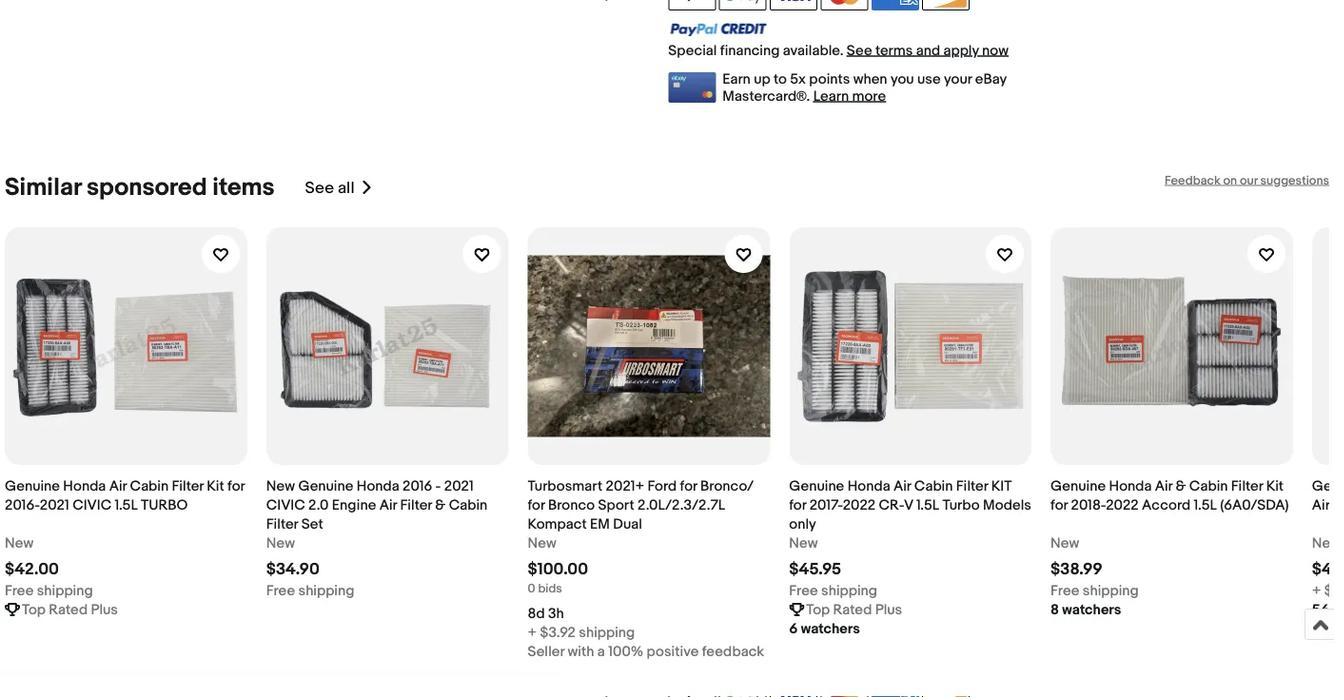 Task type: locate. For each thing, give the bounding box(es) containing it.
1 horizontal spatial +
[[1312, 582, 1321, 600]]

free shipping text field down $34.90 text box
[[266, 581, 354, 600]]

free inside new $38.99 free shipping 8 watchers
[[1051, 582, 1080, 600]]

ebay
[[975, 70, 1007, 88]]

free down $42.00
[[5, 582, 34, 600]]

1 horizontal spatial top rated plus
[[806, 601, 902, 619]]

on
[[1223, 173, 1237, 188]]

1 horizontal spatial free shipping text field
[[789, 581, 877, 600]]

2022 inside genuine honda air cabin filter kit for 2017-2022 cr-v 1.5l turbo models only new $45.95 free shipping
[[843, 497, 876, 514]]

dual
[[613, 516, 642, 533]]

free shipping text field for $38.99
[[1051, 581, 1139, 600]]

1 genuine from the left
[[5, 478, 60, 495]]

air inside genuine honda air cabin filter kit for 2017-2022 cr-v 1.5l turbo models only new $45.95 free shipping
[[894, 478, 911, 495]]

available.
[[783, 42, 844, 59]]

0 bids text field
[[528, 581, 562, 596]]

Free shipping text field
[[266, 581, 354, 600], [789, 581, 877, 600], [1051, 581, 1139, 600]]

2021 up new $42.00 free shipping
[[40, 497, 69, 514]]

& inside genuine honda air & cabin filter kit for 2018-2022 accord 1.5l (6a0/sda)
[[1176, 478, 1186, 495]]

free down $34.90 text box
[[266, 582, 295, 600]]

$34.90
[[266, 560, 320, 580]]

0 horizontal spatial new text field
[[266, 534, 295, 553]]

filter
[[172, 478, 204, 495], [956, 478, 988, 495], [1231, 478, 1263, 495], [400, 497, 432, 514], [266, 516, 298, 533]]

0 vertical spatial 2021
[[444, 478, 474, 495]]

new down kompact
[[528, 535, 556, 552]]

&
[[1176, 478, 1186, 495], [435, 497, 446, 514]]

free shipping text field down the $45.95 text field
[[789, 581, 877, 600]]

1 plus from the left
[[91, 601, 118, 619]]

1 vertical spatial +
[[528, 624, 537, 641]]

more
[[852, 88, 886, 105]]

new text field for $100.00
[[528, 534, 556, 553]]

free
[[5, 582, 34, 600], [266, 582, 295, 600], [789, 582, 818, 600], [1051, 582, 1080, 600]]

3 new text field from the left
[[1051, 534, 1079, 553]]

1 horizontal spatial civic
[[266, 497, 305, 514]]

8 watchers text field
[[1051, 600, 1121, 620]]

new text field for $49
[[1312, 534, 1334, 553]]

1 top rated plus from the left
[[22, 601, 118, 619]]

new text field for $42.00
[[5, 534, 34, 553]]

see terms and apply now link
[[847, 42, 1009, 59]]

bronco
[[548, 497, 595, 514]]

air inside genuine honda air & cabin filter kit for 2018-2022 accord 1.5l (6a0/sda)
[[1155, 478, 1173, 495]]

all
[[338, 178, 355, 198]]

honda inside genuine honda air cabin filter kit for 2016-2021 civic 1.5l turbo
[[63, 478, 106, 495]]

0 horizontal spatial 2022
[[843, 497, 876, 514]]

2 top from the left
[[806, 601, 830, 619]]

1.5l left turbo
[[115, 497, 138, 514]]

shipping up 8 watchers text field
[[1083, 582, 1139, 600]]

new inside genuine honda air cabin filter kit for 2017-2022 cr-v 1.5l turbo models only new $45.95 free shipping
[[789, 535, 818, 552]]

$8
[[1324, 582, 1334, 600]]

shipping down $42.00 text field
[[37, 582, 93, 600]]

plus down genuine honda air cabin filter kit for 2017-2022 cr-v 1.5l turbo models only new $45.95 free shipping on the bottom right
[[875, 601, 902, 619]]

0 horizontal spatial free shipping text field
[[266, 581, 354, 600]]

1 vertical spatial &
[[435, 497, 446, 514]]

mastercard®.
[[723, 88, 810, 105]]

watchers right 6
[[801, 620, 860, 638]]

2022 left accord
[[1106, 497, 1139, 514]]

1 top from the left
[[22, 601, 46, 619]]

honda inside genuine honda air cabin filter kit for 2017-2022 cr-v 1.5l turbo models only new $45.95 free shipping
[[848, 478, 890, 495]]

+
[[1312, 582, 1321, 600], [528, 624, 537, 641]]

new text field down only
[[789, 534, 818, 553]]

1.5l inside genuine honda air & cabin filter kit for 2018-2022 accord 1.5l (6a0/sda)
[[1194, 497, 1217, 514]]

-
[[435, 478, 441, 495]]

top rated plus text field for $45.95
[[806, 600, 902, 620]]

2 kit from the left
[[1266, 478, 1284, 495]]

top for $42.00
[[22, 601, 46, 619]]

watchers
[[1062, 601, 1121, 619], [801, 620, 860, 638]]

shipping inside new genuine honda 2016 - 2021 civic 2.0 engine air filter & cabin filter set new $34.90 free shipping
[[298, 582, 354, 600]]

watchers right the 8
[[1062, 601, 1121, 619]]

rated down free shipping text box
[[49, 601, 88, 619]]

genuine up "2018-"
[[1051, 478, 1106, 495]]

see up when
[[847, 42, 872, 59]]

0 horizontal spatial top rated plus text field
[[22, 600, 118, 620]]

0 vertical spatial +
[[1312, 582, 1321, 600]]

paypal image
[[668, 0, 716, 10]]

2 free shipping text field from the left
[[789, 581, 877, 600]]

1 horizontal spatial top rated plus text field
[[806, 600, 902, 620]]

genuine inside genuine honda air cabin filter kit for 2017-2022 cr-v 1.5l turbo models only new $45.95 free shipping
[[789, 478, 844, 495]]

honda for genuine honda air cabin filter kit for 2017-2022 cr-v 1.5l turbo models only new $45.95 free shipping
[[848, 478, 890, 495]]

3 honda from the left
[[848, 478, 890, 495]]

1 free shipping text field from the left
[[266, 581, 354, 600]]

genuine inside genuine honda air cabin filter kit for 2016-2021 civic 1.5l turbo
[[5, 478, 60, 495]]

0 vertical spatial &
[[1176, 478, 1186, 495]]

top rated plus text field down new $42.00 free shipping
[[22, 600, 118, 620]]

1.5l inside genuine honda air cabin filter kit for 2017-2022 cr-v 1.5l turbo models only new $45.95 free shipping
[[916, 497, 939, 514]]

0 vertical spatial see
[[847, 42, 872, 59]]

points
[[809, 70, 850, 88]]

2 horizontal spatial 1.5l
[[1194, 497, 1217, 514]]

kit
[[207, 478, 224, 495], [1266, 478, 1284, 495]]

top rated plus up 6 watchers text field
[[806, 601, 902, 619]]

turbosmart
[[528, 478, 603, 495]]

0 horizontal spatial plus
[[91, 601, 118, 619]]

2 top rated plus from the left
[[806, 601, 902, 619]]

3 new text field from the left
[[1312, 534, 1334, 553]]

civic right 2016-
[[73, 497, 111, 514]]

6 watchers
[[789, 620, 860, 638]]

kompact
[[528, 516, 587, 533]]

$45.95 text field
[[789, 560, 841, 580]]

honda inside genuine honda air & cabin filter kit for 2018-2022 accord 1.5l (6a0/sda)
[[1109, 478, 1152, 495]]

cabin inside genuine honda air cabin filter kit for 2017-2022 cr-v 1.5l turbo models only new $45.95 free shipping
[[914, 478, 953, 495]]

2022 left cr-
[[843, 497, 876, 514]]

air inside genuine honda air cabin filter kit for 2016-2021 civic 1.5l turbo
[[109, 478, 127, 495]]

See all text field
[[305, 178, 355, 198]]

1 horizontal spatial 1.5l
[[916, 497, 939, 514]]

new text field up $42.00 text field
[[5, 534, 34, 553]]

0 horizontal spatial 2021
[[40, 497, 69, 514]]

new text field up $49 text field
[[1312, 534, 1334, 553]]

1 vertical spatial 2021
[[40, 497, 69, 514]]

Top Rated Plus text field
[[22, 600, 118, 620], [806, 600, 902, 620]]

honda up engine
[[357, 478, 399, 495]]

1 free from the left
[[5, 582, 34, 600]]

1 rated from the left
[[49, 601, 88, 619]]

+ $8 text field
[[1312, 581, 1334, 600]]

earn
[[723, 70, 751, 88]]

+ left "$8"
[[1312, 582, 1321, 600]]

now
[[982, 42, 1009, 59]]

New text field
[[5, 534, 34, 553], [528, 534, 556, 553], [1312, 534, 1334, 553]]

new up $34.90 text box
[[266, 535, 295, 552]]

honda
[[63, 478, 106, 495], [357, 478, 399, 495], [848, 478, 890, 495], [1109, 478, 1152, 495]]

shipping down the $45.95 text field
[[821, 582, 877, 600]]

1 horizontal spatial top
[[806, 601, 830, 619]]

& down -
[[435, 497, 446, 514]]

0 horizontal spatial top
[[22, 601, 46, 619]]

new up $49 text field
[[1312, 535, 1334, 552]]

up
[[754, 70, 771, 88]]

2 new text field from the left
[[789, 534, 818, 553]]

1 horizontal spatial kit
[[1266, 478, 1284, 495]]

1 2022 from the left
[[843, 497, 876, 514]]

2 horizontal spatial new text field
[[1051, 534, 1079, 553]]

plus
[[91, 601, 118, 619], [875, 601, 902, 619]]

3 genuine from the left
[[789, 478, 844, 495]]

learn more
[[813, 88, 886, 105]]

3 free shipping text field from the left
[[1051, 581, 1139, 600]]

1 horizontal spatial plus
[[875, 601, 902, 619]]

visa image
[[770, 0, 817, 10]]

air for genuine honda air & cabin filter kit for 2018-2022 accord 1.5l (6a0/sda)
[[1155, 478, 1173, 495]]

free down the $45.95 in the right bottom of the page
[[789, 582, 818, 600]]

$38.99 text field
[[1051, 560, 1103, 580]]

1 horizontal spatial rated
[[833, 601, 872, 619]]

1 top rated plus text field from the left
[[22, 600, 118, 620]]

new text field up $38.99 text field
[[1051, 534, 1079, 553]]

shipping
[[37, 582, 93, 600], [298, 582, 354, 600], [821, 582, 877, 600], [1083, 582, 1139, 600], [579, 624, 635, 641]]

with
[[568, 643, 594, 660]]

4 genuine from the left
[[1051, 478, 1106, 495]]

1 kit from the left
[[207, 478, 224, 495]]

2022
[[843, 497, 876, 514], [1106, 497, 1139, 514]]

2 plus from the left
[[875, 601, 902, 619]]

shipping up a
[[579, 624, 635, 641]]

apply
[[944, 42, 979, 59]]

2 top rated plus text field from the left
[[806, 600, 902, 620]]

genuine up 2.0
[[298, 478, 353, 495]]

civic
[[73, 497, 111, 514], [266, 497, 305, 514]]

0 horizontal spatial civic
[[73, 497, 111, 514]]

+ down 8d
[[528, 624, 537, 641]]

2 new text field from the left
[[528, 534, 556, 553]]

filter inside genuine honda air & cabin filter kit for 2018-2022 accord 1.5l (6a0/sda)
[[1231, 478, 1263, 495]]

1 horizontal spatial new text field
[[528, 534, 556, 553]]

0 horizontal spatial +
[[528, 624, 537, 641]]

watchers inside 6 watchers text field
[[801, 620, 860, 638]]

$38.99
[[1051, 560, 1103, 580]]

cabin inside new genuine honda 2016 - 2021 civic 2.0 engine air filter & cabin filter set new $34.90 free shipping
[[449, 497, 488, 514]]

1 1.5l from the left
[[115, 497, 138, 514]]

1 horizontal spatial 2022
[[1106, 497, 1139, 514]]

air for genuine honda air cabin filter kit for 2017-2022 cr-v 1.5l turbo models only new $45.95 free shipping
[[894, 478, 911, 495]]

cabin inside genuine honda air cabin filter kit for 2016-2021 civic 1.5l turbo
[[130, 478, 169, 495]]

1.5l right accord
[[1194, 497, 1217, 514]]

paypal credit image
[[668, 22, 767, 37]]

air
[[109, 478, 127, 495], [894, 478, 911, 495], [1155, 478, 1173, 495], [379, 497, 397, 514]]

watchers inside new $38.99 free shipping 8 watchers
[[1062, 601, 1121, 619]]

2 1.5l from the left
[[916, 497, 939, 514]]

0 horizontal spatial rated
[[49, 601, 88, 619]]

honda up accord
[[1109, 478, 1152, 495]]

1 horizontal spatial new text field
[[789, 534, 818, 553]]

1.5l right v in the right bottom of the page
[[916, 497, 939, 514]]

1 new text field from the left
[[266, 534, 295, 553]]

$34.90 text field
[[266, 560, 320, 580]]

2021
[[444, 478, 474, 495], [40, 497, 69, 514]]

2 horizontal spatial new text field
[[1312, 534, 1334, 553]]

genuine honda air & cabin filter kit for 2018-2022 accord 1.5l (6a0/sda)
[[1051, 478, 1289, 514]]

top up 6 watchers
[[806, 601, 830, 619]]

cabin inside genuine honda air & cabin filter kit for 2018-2022 accord 1.5l (6a0/sda)
[[1189, 478, 1228, 495]]

gen
[[1312, 478, 1334, 514]]

1 new text field from the left
[[5, 534, 34, 553]]

top rated plus text field up 6 watchers
[[806, 600, 902, 620]]

new up $42.00 text field
[[5, 535, 34, 552]]

seller
[[528, 643, 564, 660]]

honda up new $42.00 free shipping
[[63, 478, 106, 495]]

engine
[[332, 497, 376, 514]]

shipping down $34.90 text box
[[298, 582, 354, 600]]

$42.00 text field
[[5, 560, 59, 580]]

2021+
[[606, 478, 644, 495]]

cabin
[[130, 478, 169, 495], [914, 478, 953, 495], [1189, 478, 1228, 495], [449, 497, 488, 514]]

bids
[[538, 581, 562, 596]]

2018-
[[1071, 497, 1106, 514]]

3 free from the left
[[789, 582, 818, 600]]

1 honda from the left
[[63, 478, 106, 495]]

shipping inside "turbosmart 2021+ ford for bronco/ for bronco sport 2.0l/2.3/2.7l kompact em dual new $100.00 0 bids 8d 3h + $3.92 shipping seller with a 100% positive feedback"
[[579, 624, 635, 641]]

new text field down kompact
[[528, 534, 556, 553]]

filter inside genuine honda air cabin filter kit for 2017-2022 cr-v 1.5l turbo models only new $45.95 free shipping
[[956, 478, 988, 495]]

use
[[917, 70, 941, 88]]

1 horizontal spatial 2021
[[444, 478, 474, 495]]

new inside new $38.99 free shipping 8 watchers
[[1051, 535, 1079, 552]]

6
[[789, 620, 798, 638]]

plus for $45.95
[[875, 601, 902, 619]]

2021 right -
[[444, 478, 474, 495]]

0 horizontal spatial 1.5l
[[115, 497, 138, 514]]

new
[[266, 478, 295, 495], [5, 535, 34, 552], [266, 535, 295, 552], [528, 535, 556, 552], [789, 535, 818, 552], [1051, 535, 1079, 552], [1312, 535, 1334, 552]]

american express image
[[871, 0, 919, 10]]

new $42.00 free shipping
[[5, 535, 93, 600]]

new down only
[[789, 535, 818, 552]]

top down free shipping text box
[[22, 601, 46, 619]]

honda up cr-
[[848, 478, 890, 495]]

0 vertical spatial watchers
[[1062, 601, 1121, 619]]

& up accord
[[1176, 478, 1186, 495]]

positive
[[647, 643, 699, 660]]

ford
[[648, 478, 677, 495]]

0 horizontal spatial see
[[305, 178, 334, 198]]

New text field
[[266, 534, 295, 553], [789, 534, 818, 553], [1051, 534, 1079, 553]]

new up $34.90
[[266, 478, 295, 495]]

2 free from the left
[[266, 582, 295, 600]]

top
[[22, 601, 46, 619], [806, 601, 830, 619]]

8d 3h text field
[[528, 604, 564, 623]]

our
[[1240, 173, 1258, 188]]

2 genuine from the left
[[298, 478, 353, 495]]

genuine up 2016-
[[5, 478, 60, 495]]

civic up set
[[266, 497, 305, 514]]

top rated plus down free shipping text box
[[22, 601, 118, 619]]

0 horizontal spatial new text field
[[5, 534, 34, 553]]

2 civic from the left
[[266, 497, 305, 514]]

1.5l inside genuine honda air cabin filter kit for 2016-2021 civic 1.5l turbo
[[115, 497, 138, 514]]

rated
[[49, 601, 88, 619], [833, 601, 872, 619]]

1 civic from the left
[[73, 497, 111, 514]]

1.5l
[[115, 497, 138, 514], [916, 497, 939, 514], [1194, 497, 1217, 514]]

0 horizontal spatial kit
[[207, 478, 224, 495]]

0 horizontal spatial top rated plus
[[22, 601, 118, 619]]

2 honda from the left
[[357, 478, 399, 495]]

genuine honda air cabin filter kit for 2016-2021 civic 1.5l turbo
[[5, 478, 245, 514]]

1 vertical spatial watchers
[[801, 620, 860, 638]]

genuine inside genuine honda air & cabin filter kit for 2018-2022 accord 1.5l (6a0/sda)
[[1051, 478, 1106, 495]]

0 horizontal spatial &
[[435, 497, 446, 514]]

for
[[227, 478, 245, 495], [680, 478, 697, 495], [528, 497, 545, 514], [789, 497, 806, 514], [1051, 497, 1068, 514]]

2 horizontal spatial free shipping text field
[[1051, 581, 1139, 600]]

free shipping text field down $38.99 text field
[[1051, 581, 1139, 600]]

rated for $45.95
[[833, 601, 872, 619]]

new text field up $34.90 text box
[[266, 534, 295, 553]]

genuine
[[5, 478, 60, 495], [298, 478, 353, 495], [789, 478, 844, 495], [1051, 478, 1106, 495]]

free inside genuine honda air cabin filter kit for 2017-2022 cr-v 1.5l turbo models only new $45.95 free shipping
[[789, 582, 818, 600]]

0 horizontal spatial watchers
[[801, 620, 860, 638]]

4 free from the left
[[1051, 582, 1080, 600]]

top rated plus
[[22, 601, 118, 619], [806, 601, 902, 619]]

to
[[774, 70, 787, 88]]

genuine inside new genuine honda 2016 - 2021 civic 2.0 engine air filter & cabin filter set new $34.90 free shipping
[[298, 478, 353, 495]]

new up $38.99 text field
[[1051, 535, 1079, 552]]

for inside genuine honda air cabin filter kit for 2017-2022 cr-v 1.5l turbo models only new $45.95 free shipping
[[789, 497, 806, 514]]

1 horizontal spatial &
[[1176, 478, 1186, 495]]

free up the 8
[[1051, 582, 1080, 600]]

rated up 6 watchers text field
[[833, 601, 872, 619]]

genuine up the 2017-
[[789, 478, 844, 495]]

rated for $42.00
[[49, 601, 88, 619]]

see left the all
[[305, 178, 334, 198]]

Free shipping text field
[[5, 581, 93, 600]]

only
[[789, 516, 816, 533]]

$100.00
[[528, 560, 588, 580]]

4 honda from the left
[[1109, 478, 1152, 495]]

plus down free shipping text box
[[91, 601, 118, 619]]

2 2022 from the left
[[1106, 497, 1139, 514]]

$100.00 text field
[[528, 560, 588, 580]]

feedback
[[702, 643, 764, 660]]

3 1.5l from the left
[[1194, 497, 1217, 514]]

1 horizontal spatial watchers
[[1062, 601, 1121, 619]]

2 rated from the left
[[833, 601, 872, 619]]



Task type: describe. For each thing, give the bounding box(es) containing it.
free shipping text field for $45.95
[[789, 581, 877, 600]]

Seller with a 100% positive feedback text field
[[528, 642, 764, 661]]

similar sponsored items
[[5, 173, 275, 203]]

civic inside genuine honda air cabin filter kit for 2016-2021 civic 1.5l turbo
[[73, 497, 111, 514]]

turbo
[[942, 497, 980, 514]]

top rated plus for $42.00
[[22, 601, 118, 619]]

earn up to 5x points when you use your ebay mastercard®.
[[723, 70, 1007, 105]]

new $49 + $8 54 s
[[1312, 535, 1334, 619]]

top rated plus text field for $42.00
[[22, 600, 118, 620]]

models
[[983, 497, 1031, 514]]

master card image
[[821, 0, 868, 10]]

similar
[[5, 173, 81, 203]]

new inside "turbosmart 2021+ ford for bronco/ for bronco sport 2.0l/2.3/2.7l kompact em dual new $100.00 0 bids 8d 3h + $3.92 shipping seller with a 100% positive feedback"
[[528, 535, 556, 552]]

3h
[[548, 605, 564, 622]]

5x
[[790, 70, 806, 88]]

learn more link
[[813, 88, 886, 105]]

new text field for $45.95
[[789, 534, 818, 553]]

bronco/
[[700, 478, 754, 495]]

2017-
[[810, 497, 843, 514]]

free inside new genuine honda 2016 - 2021 civic 2.0 engine air filter & cabin filter set new $34.90 free shipping
[[266, 582, 295, 600]]

free inside new $42.00 free shipping
[[5, 582, 34, 600]]

0
[[528, 581, 535, 596]]

kit
[[991, 478, 1011, 495]]

& inside new genuine honda 2016 - 2021 civic 2.0 engine air filter & cabin filter set new $34.90 free shipping
[[435, 497, 446, 514]]

you
[[891, 70, 914, 88]]

2.0l/2.3/2.7l
[[638, 497, 725, 514]]

8d
[[528, 605, 545, 622]]

54
[[1312, 601, 1330, 619]]

top rated plus for $45.95
[[806, 601, 902, 619]]

2016-
[[5, 497, 40, 514]]

+ inside new $49 + $8 54 s
[[1312, 582, 1321, 600]]

1.5l for genuine honda air & cabin filter kit for 2018-2022 accord 1.5l (6a0/sda)
[[1194, 497, 1217, 514]]

6 watchers text field
[[789, 620, 860, 639]]

financing
[[720, 42, 780, 59]]

new genuine honda 2016 - 2021 civic 2.0 engine air filter & cabin filter set new $34.90 free shipping
[[266, 478, 488, 600]]

$3.92
[[540, 624, 576, 641]]

new text field for $38.99
[[1051, 534, 1079, 553]]

civic inside new genuine honda 2016 - 2021 civic 2.0 engine air filter & cabin filter set new $34.90 free shipping
[[266, 497, 305, 514]]

honda for genuine honda air & cabin filter kit for 2018-2022 accord 1.5l (6a0/sda)
[[1109, 478, 1152, 495]]

filter inside genuine honda air cabin filter kit for 2016-2021 civic 1.5l turbo
[[172, 478, 204, 495]]

new text field for $34.90
[[266, 534, 295, 553]]

(6a0/sda)
[[1220, 497, 1289, 514]]

cr-
[[879, 497, 904, 514]]

honda for genuine honda air cabin filter kit for 2016-2021 civic 1.5l turbo
[[63, 478, 106, 495]]

1 vertical spatial see
[[305, 178, 334, 198]]

2022 inside genuine honda air & cabin filter kit for 2018-2022 accord 1.5l (6a0/sda)
[[1106, 497, 1139, 514]]

genuine honda air cabin filter kit for 2017-2022 cr-v 1.5l turbo models only new $45.95 free shipping
[[789, 478, 1031, 600]]

a
[[597, 643, 605, 660]]

ebay mastercard image
[[668, 72, 716, 103]]

kit inside genuine honda air & cabin filter kit for 2018-2022 accord 1.5l (6a0/sda)
[[1266, 478, 1284, 495]]

shipping inside genuine honda air cabin filter kit for 2017-2022 cr-v 1.5l turbo models only new $45.95 free shipping
[[821, 582, 877, 600]]

set
[[301, 516, 323, 533]]

discover image
[[922, 0, 970, 10]]

when
[[853, 70, 887, 88]]

genuine for genuine honda air cabin filter kit for 2016-2021 civic 1.5l turbo
[[5, 478, 60, 495]]

and
[[916, 42, 940, 59]]

feedback on our suggestions
[[1165, 173, 1329, 188]]

turbosmart 2021+ ford for bronco/ for bronco sport 2.0l/2.3/2.7l kompact em dual new $100.00 0 bids 8d 3h + $3.92 shipping seller with a 100% positive feedback
[[528, 478, 764, 660]]

+ inside "turbosmart 2021+ ford for bronco/ for bronco sport 2.0l/2.3/2.7l kompact em dual new $100.00 0 bids 8d 3h + $3.92 shipping seller with a 100% positive feedback"
[[528, 624, 537, 641]]

shipping inside new $42.00 free shipping
[[37, 582, 93, 600]]

s
[[1333, 601, 1334, 619]]

your
[[944, 70, 972, 88]]

100%
[[608, 643, 644, 660]]

turbo
[[141, 497, 188, 514]]

new inside new $42.00 free shipping
[[5, 535, 34, 552]]

1 horizontal spatial see
[[847, 42, 872, 59]]

genuine for genuine honda air cabin filter kit for 2017-2022 cr-v 1.5l turbo models only new $45.95 free shipping
[[789, 478, 844, 495]]

see all link
[[305, 173, 374, 203]]

shipping inside new $38.99 free shipping 8 watchers
[[1083, 582, 1139, 600]]

em
[[590, 516, 610, 533]]

items
[[213, 173, 275, 203]]

feedback on our suggestions link
[[1165, 173, 1329, 188]]

2021 inside genuine honda air cabin filter kit for 2016-2021 civic 1.5l turbo
[[40, 497, 69, 514]]

2016
[[403, 478, 432, 495]]

2.0
[[308, 497, 329, 514]]

for inside genuine honda air cabin filter kit for 2016-2021 civic 1.5l turbo
[[227, 478, 245, 495]]

kit inside genuine honda air cabin filter kit for 2016-2021 civic 1.5l turbo
[[207, 478, 224, 495]]

1.5l for genuine honda air cabin filter kit for 2017-2022 cr-v 1.5l turbo models only new $45.95 free shipping
[[916, 497, 939, 514]]

honda inside new genuine honda 2016 - 2021 civic 2.0 engine air filter & cabin filter set new $34.90 free shipping
[[357, 478, 399, 495]]

$45.95
[[789, 560, 841, 580]]

new $38.99 free shipping 8 watchers
[[1051, 535, 1139, 619]]

special financing available. see terms and apply now
[[668, 42, 1009, 59]]

plus for $42.00
[[91, 601, 118, 619]]

for inside genuine honda air & cabin filter kit for 2018-2022 accord 1.5l (6a0/sda)
[[1051, 497, 1068, 514]]

2021 inside new genuine honda 2016 - 2021 civic 2.0 engine air filter & cabin filter set new $34.90 free shipping
[[444, 478, 474, 495]]

$49
[[1312, 560, 1334, 580]]

sport
[[598, 497, 634, 514]]

top for $45.95
[[806, 601, 830, 619]]

sponsored
[[87, 173, 207, 203]]

free shipping text field for $34.90
[[266, 581, 354, 600]]

terms
[[875, 42, 913, 59]]

$49 text field
[[1312, 560, 1334, 580]]

learn
[[813, 88, 849, 105]]

google pay image
[[719, 0, 767, 10]]

air inside new genuine honda 2016 - 2021 civic 2.0 engine air filter & cabin filter set new $34.90 free shipping
[[379, 497, 397, 514]]

54 s text field
[[1312, 600, 1334, 620]]

see all
[[305, 178, 355, 198]]

suggestions
[[1260, 173, 1329, 188]]

genuine for genuine honda air & cabin filter kit for 2018-2022 accord 1.5l (6a0/sda)
[[1051, 478, 1106, 495]]

+ $3.92 shipping text field
[[528, 623, 635, 642]]

$42.00
[[5, 560, 59, 580]]

feedback
[[1165, 173, 1221, 188]]

special
[[668, 42, 717, 59]]

8
[[1051, 601, 1059, 619]]

accord
[[1142, 497, 1191, 514]]

v
[[904, 497, 913, 514]]

air for genuine honda air cabin filter kit for 2016-2021 civic 1.5l turbo
[[109, 478, 127, 495]]



Task type: vqa. For each thing, say whether or not it's contained in the screenshot.
Shipping in the Turbosmart 2021+ Ford for Bronco/ for Bronco Sport 2.0L/2.3/2.7L Kompact EM Dual New $100.00 0 bids 8d 3h + $3.92 shipping Seller with a 100% positive feedback
yes



